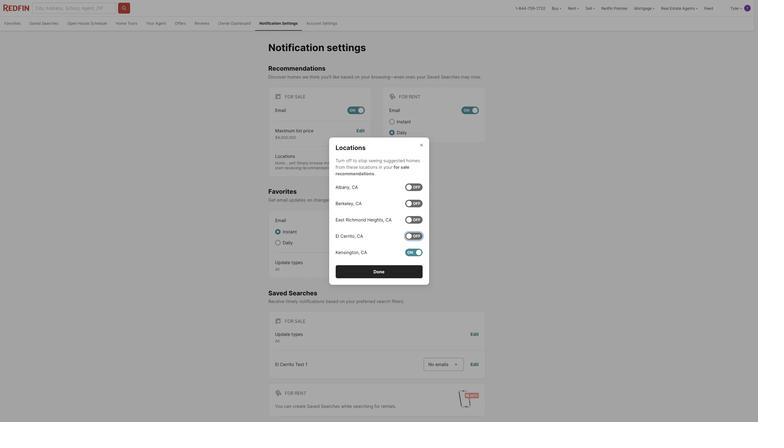 Task type: vqa. For each thing, say whether or not it's contained in the screenshot.
"Home"
yes



Task type: locate. For each thing, give the bounding box(es) containing it.
0 horizontal spatial on
[[307, 197, 312, 203]]

daily radio down instant radio
[[389, 130, 395, 135]]

recommendations
[[336, 171, 375, 176]]

for
[[285, 94, 294, 99], [399, 94, 408, 99], [285, 319, 294, 324], [285, 391, 294, 396]]

reviews link
[[190, 17, 214, 31]]

for rent
[[399, 94, 421, 99], [285, 391, 306, 396]]

settings left account
[[282, 21, 298, 26]]

1 horizontal spatial to
[[348, 161, 351, 165]]

rent
[[409, 94, 421, 99], [295, 391, 306, 396]]

for sale for searches
[[285, 319, 306, 324]]

1-844-759-7732 link
[[516, 6, 546, 10]]

to
[[353, 158, 357, 163], [348, 161, 351, 165], [332, 197, 336, 203]]

homes down recommendations
[[288, 74, 301, 80]]

more
[[324, 161, 333, 165]]

0 vertical spatial update
[[275, 260, 290, 265]]

1 horizontal spatial in
[[379, 164, 383, 170]]

Instant radio
[[389, 119, 395, 124]]

1 horizontal spatial for rent
[[399, 94, 421, 99]]

0 vertical spatial daily
[[397, 130, 407, 135]]

locations element
[[336, 137, 372, 152]]

based inside recommendations discover homes we think you'll like based on your browsing—even ones your saved searches may miss.
[[341, 74, 354, 80]]

0 horizontal spatial in
[[360, 197, 364, 203]]

for down discover
[[285, 94, 294, 99]]

saved inside the saved searches receive timely notifications based on your preferred search filters.
[[269, 289, 287, 297]]

your right ones
[[417, 74, 426, 80]]

daily radio for instant option
[[275, 240, 281, 245]]

1 horizontal spatial for
[[394, 164, 400, 170]]

account
[[307, 21, 322, 26]]

$4,000,000
[[275, 135, 296, 140]]

settings
[[282, 21, 298, 26], [323, 21, 337, 26]]

open house schedule
[[67, 21, 107, 26]]

locations up none... at left
[[275, 154, 295, 159]]

2 vertical spatial on
[[340, 299, 345, 304]]

to right off
[[353, 158, 357, 163]]

1 horizontal spatial daily radio
[[389, 130, 395, 135]]

maximum
[[275, 128, 295, 133]]

daily radio down instant option
[[275, 240, 281, 245]]

for rent down ones
[[399, 94, 421, 99]]

to left the
[[332, 197, 336, 203]]

for sale down timely
[[285, 319, 306, 324]]

rentals
[[381, 404, 395, 409]]

settings
[[327, 42, 366, 54]]

daily
[[397, 130, 407, 135], [283, 240, 293, 245]]

your
[[361, 74, 370, 80], [417, 74, 426, 80], [384, 164, 393, 170], [346, 299, 355, 304]]

saved right favorites "link"
[[30, 21, 41, 26]]

email
[[277, 197, 288, 203]]

1 vertical spatial daily radio
[[275, 240, 281, 245]]

0 vertical spatial all
[[275, 267, 280, 272]]

locations up off
[[336, 144, 366, 152]]

1 vertical spatial update
[[275, 332, 290, 337]]

1 vertical spatial types
[[292, 332, 303, 337]]

1 vertical spatial favorites
[[269, 188, 297, 195]]

start
[[275, 165, 284, 170]]

0 horizontal spatial daily radio
[[275, 240, 281, 245]]

searches left may
[[441, 74, 460, 80]]

homes right more
[[334, 161, 346, 165]]

1 types from the top
[[292, 260, 303, 265]]

1 vertical spatial sale
[[295, 319, 306, 324]]

in right the
[[360, 197, 364, 203]]

0 horizontal spatial favorites
[[4, 21, 21, 26]]

settings right account
[[323, 21, 337, 26]]

favorites inside favorites get email updates on changes to the homes in
[[269, 188, 297, 195]]

1 horizontal spatial daily
[[397, 130, 407, 135]]

favorites link
[[0, 17, 25, 31]]

your
[[146, 21, 154, 26]]

1 vertical spatial daily
[[283, 240, 293, 245]]

0 vertical spatial based
[[341, 74, 354, 80]]

0 vertical spatial for
[[394, 164, 400, 170]]

saved up receive
[[269, 289, 287, 297]]

1 vertical spatial all
[[275, 339, 280, 343]]

0 horizontal spatial .
[[375, 171, 376, 176]]

2 horizontal spatial on
[[355, 74, 360, 80]]

2 update types all from the top
[[275, 332, 303, 343]]

0 vertical spatial locations
[[336, 144, 366, 152]]

2 settings from the left
[[323, 21, 337, 26]]

1 horizontal spatial based
[[341, 74, 354, 80]]

owner dashboard link
[[214, 17, 255, 31]]

locations dialog
[[329, 137, 429, 285]]

2 for sale from the top
[[285, 319, 306, 324]]

notification settings link
[[255, 17, 302, 31]]

0 horizontal spatial based
[[326, 299, 339, 304]]

offers link
[[171, 17, 190, 31]]

saved inside 'saved searches' link
[[30, 21, 41, 26]]

receiving
[[285, 165, 301, 170]]

instant
[[397, 119, 411, 124], [283, 229, 297, 235]]

rent down ones
[[409, 94, 421, 99]]

0 vertical spatial favorites
[[4, 21, 21, 26]]

for sale
[[285, 94, 306, 99], [285, 319, 306, 324]]

2 types from the top
[[292, 332, 303, 337]]

1 vertical spatial for sale
[[285, 319, 306, 324]]

homes right the
[[345, 197, 359, 203]]

no emails
[[429, 362, 449, 367]]

0 horizontal spatial locations
[[275, 154, 295, 159]]

schedule
[[90, 21, 107, 26]]

get
[[269, 197, 276, 203]]

1 vertical spatial in
[[360, 197, 364, 203]]

instant right instant radio
[[397, 119, 411, 124]]

0 vertical spatial daily radio
[[389, 130, 395, 135]]

1 vertical spatial on
[[307, 197, 312, 203]]

email up maximum
[[275, 108, 286, 113]]

to right turn on the left of the page
[[348, 161, 351, 165]]

to inside turn off to stop seeing suggested homes from these locations in your
[[353, 158, 357, 163]]

home
[[116, 21, 126, 26]]

0 horizontal spatial for rent
[[285, 391, 306, 396]]

saved inside recommendations discover homes we think you'll like based on your browsing—even ones your saved searches may miss.
[[427, 74, 440, 80]]

0 vertical spatial sale
[[295, 94, 306, 99]]

based right notifications on the left of the page
[[326, 299, 339, 304]]

0 vertical spatial on
[[355, 74, 360, 80]]

searches left open
[[42, 21, 58, 26]]

your left browsing—even
[[361, 74, 370, 80]]

on right updates
[[307, 197, 312, 203]]

0 vertical spatial for sale
[[285, 94, 306, 99]]

your agent link
[[142, 17, 171, 31]]

feed button
[[702, 0, 728, 16]]

1 vertical spatial .
[[395, 404, 397, 409]]

1 vertical spatial update types all
[[275, 332, 303, 343]]

based
[[341, 74, 354, 80], [326, 299, 339, 304]]

sale down the we
[[295, 94, 306, 99]]

1 vertical spatial locations
[[275, 154, 295, 159]]

for left rentals
[[375, 404, 380, 409]]

your left "preferred"
[[346, 299, 355, 304]]

1 horizontal spatial locations
[[336, 144, 366, 152]]

searches up notifications on the left of the page
[[289, 289, 318, 297]]

0 vertical spatial types
[[292, 260, 303, 265]]

homes inside favorites get email updates on changes to the homes in
[[345, 197, 359, 203]]

you'll
[[321, 74, 332, 80]]

instant right instant option
[[283, 229, 297, 235]]

0 vertical spatial update types all
[[275, 260, 303, 272]]

1 horizontal spatial .
[[395, 404, 397, 409]]

0 horizontal spatial settings
[[282, 21, 298, 26]]

saved right ones
[[427, 74, 440, 80]]

settings for notification settings
[[282, 21, 298, 26]]

on right the like
[[355, 74, 360, 80]]

0 horizontal spatial to
[[332, 197, 336, 203]]

rent up create
[[295, 391, 306, 396]]

7732
[[537, 6, 546, 10]]

homes inside recommendations discover homes we think you'll like based on your browsing—even ones your saved searches may miss.
[[288, 74, 301, 80]]

for
[[394, 164, 400, 170], [375, 404, 380, 409]]

from
[[336, 164, 345, 170]]

notifications
[[300, 299, 325, 304]]

0 vertical spatial .
[[375, 171, 376, 176]]

1 update from the top
[[275, 260, 290, 265]]

Instant radio
[[275, 229, 281, 235]]

your down suggested
[[384, 164, 393, 170]]

update
[[275, 260, 290, 265], [275, 332, 290, 337]]

1 horizontal spatial settings
[[323, 21, 337, 26]]

0 vertical spatial rent
[[409, 94, 421, 99]]

on for sale
[[350, 108, 356, 113]]

daily radio for instant radio
[[389, 130, 395, 135]]

edit button
[[357, 127, 365, 140], [357, 153, 365, 170], [358, 259, 366, 272], [471, 331, 479, 343], [471, 361, 479, 368]]

favorites inside "link"
[[4, 21, 21, 26]]

0 horizontal spatial daily
[[283, 240, 293, 245]]

sale down timely
[[295, 319, 306, 324]]

types
[[292, 260, 303, 265], [292, 332, 303, 337]]

0 vertical spatial notification
[[260, 21, 281, 26]]

locations inside locations element
[[336, 144, 366, 152]]

locations
[[336, 144, 366, 152], [275, 154, 295, 159]]

email
[[275, 108, 286, 113], [389, 108, 400, 113], [275, 218, 286, 223]]

list
[[296, 128, 302, 133]]

yet!
[[289, 161, 296, 165]]

filters.
[[392, 299, 405, 304]]

locations none... yet! simply browse more homes to start receiving recommendations.
[[275, 154, 351, 170]]

1 horizontal spatial favorites
[[269, 188, 297, 195]]

None checkbox
[[348, 106, 365, 114], [462, 106, 479, 114], [405, 183, 423, 191], [405, 216, 423, 224], [405, 232, 423, 240], [405, 249, 423, 256], [348, 106, 365, 114], [462, 106, 479, 114], [405, 183, 423, 191], [405, 216, 423, 224], [405, 232, 423, 240], [405, 249, 423, 256]]

saved searches receive timely notifications based on your preferred search filters.
[[269, 289, 405, 304]]

homes inside locations none... yet! simply browse more homes to start receiving recommendations.
[[334, 161, 346, 165]]

1 vertical spatial notification
[[269, 42, 325, 54]]

searches left while
[[321, 404, 340, 409]]

for sale down the we
[[285, 94, 306, 99]]

settings inside "link"
[[323, 21, 337, 26]]

for rent up create
[[285, 391, 306, 396]]

on inside recommendations discover homes we think you'll like based on your browsing—even ones your saved searches may miss.
[[355, 74, 360, 80]]

1 update types all from the top
[[275, 260, 303, 272]]

759-
[[528, 6, 537, 10]]

0 vertical spatial instant
[[397, 119, 411, 124]]

instant for instant radio
[[397, 119, 411, 124]]

.
[[375, 171, 376, 176], [395, 404, 397, 409]]

0 horizontal spatial for
[[375, 404, 380, 409]]

1 sale from the top
[[295, 94, 306, 99]]

on left "preferred"
[[340, 299, 345, 304]]

0 horizontal spatial rent
[[295, 391, 306, 396]]

search
[[377, 299, 391, 304]]

based right the like
[[341, 74, 354, 80]]

test
[[296, 362, 304, 367]]

favorites for favorites
[[4, 21, 21, 26]]

daily for instant radio's daily radio
[[397, 130, 407, 135]]

homes up sale
[[407, 158, 420, 163]]

email up instant option
[[275, 218, 286, 223]]

on for rent
[[464, 108, 470, 113]]

saved
[[30, 21, 41, 26], [427, 74, 440, 80], [269, 289, 287, 297], [307, 404, 320, 409]]

1 vertical spatial for
[[375, 404, 380, 409]]

1 horizontal spatial instant
[[397, 119, 411, 124]]

2 sale from the top
[[295, 319, 306, 324]]

the
[[337, 197, 344, 203]]

email up instant radio
[[389, 108, 400, 113]]

0 horizontal spatial instant
[[283, 229, 297, 235]]

based inside the saved searches receive timely notifications based on your preferred search filters.
[[326, 299, 339, 304]]

Daily radio
[[389, 130, 395, 135], [275, 240, 281, 245]]

2 horizontal spatial to
[[353, 158, 357, 163]]

1
[[306, 362, 308, 367]]

1 vertical spatial based
[[326, 299, 339, 304]]

locations inside locations none... yet! simply browse more homes to start receiving recommendations.
[[275, 154, 295, 159]]

in down seeing
[[379, 164, 383, 170]]

home tours
[[116, 21, 138, 26]]

create
[[293, 404, 306, 409]]

0 vertical spatial in
[[379, 164, 383, 170]]

None checkbox
[[405, 200, 423, 207], [349, 217, 366, 224], [405, 200, 423, 207], [349, 217, 366, 224]]

homes inside turn off to stop seeing suggested homes from these locations in your
[[407, 158, 420, 163]]

1 horizontal spatial rent
[[409, 94, 421, 99]]

notification settings
[[260, 21, 298, 26]]

in
[[379, 164, 383, 170], [360, 197, 364, 203]]

like
[[333, 74, 340, 80]]

1 settings from the left
[[282, 21, 298, 26]]

sale for discover
[[295, 94, 306, 99]]

notification settings
[[269, 42, 366, 54]]

1 horizontal spatial on
[[340, 299, 345, 304]]

locations for locations none... yet! simply browse more homes to start receiving recommendations.
[[275, 154, 295, 159]]

to inside favorites get email updates on changes to the homes in
[[332, 197, 336, 203]]

1 vertical spatial instant
[[283, 229, 297, 235]]

account settings link
[[302, 17, 342, 31]]

update types all
[[275, 260, 303, 272], [275, 332, 303, 343]]

1 for sale from the top
[[285, 94, 306, 99]]

for down ones
[[399, 94, 408, 99]]

for down suggested
[[394, 164, 400, 170]]



Task type: describe. For each thing, give the bounding box(es) containing it.
recommendations
[[269, 65, 326, 72]]

open
[[67, 21, 77, 26]]

turn off to stop seeing suggested homes from these locations in your
[[336, 158, 420, 170]]

offers
[[175, 21, 186, 26]]

on inside the saved searches receive timely notifications based on your preferred search filters.
[[340, 299, 345, 304]]

cerrito
[[280, 362, 294, 367]]

timely
[[286, 299, 298, 304]]

reviews
[[195, 21, 210, 26]]

1-844-759-7732
[[516, 6, 546, 10]]

while
[[341, 404, 352, 409]]

redfin premier button
[[598, 0, 631, 16]]

stop
[[359, 158, 368, 163]]

email for for rent
[[389, 108, 400, 113]]

discover
[[269, 74, 286, 80]]

in inside turn off to stop seeing suggested homes from these locations in your
[[379, 164, 383, 170]]

searching
[[353, 404, 373, 409]]

owner
[[218, 21, 230, 26]]

simply
[[297, 161, 309, 165]]

for sale for discover
[[285, 94, 306, 99]]

favorites for favorites get email updates on changes to the homes in
[[269, 188, 297, 195]]

saved right create
[[307, 404, 320, 409]]

to inside locations none... yet! simply browse more homes to start receiving recommendations.
[[348, 161, 351, 165]]

updates
[[289, 197, 306, 203]]

saved searches link
[[25, 17, 63, 31]]

redfin premier
[[602, 6, 628, 10]]

your inside turn off to stop seeing suggested homes from these locations in your
[[384, 164, 393, 170]]

maximum list price $4,000,000
[[275, 128, 314, 140]]

account settings
[[307, 21, 337, 26]]

owner dashboard
[[218, 21, 251, 26]]

. inside locations dialog
[[375, 171, 376, 176]]

submit search image
[[121, 5, 127, 11]]

1 all from the top
[[275, 267, 280, 272]]

house
[[78, 21, 89, 26]]

premier
[[614, 6, 628, 10]]

none...
[[275, 161, 288, 165]]

turn
[[336, 158, 345, 163]]

agent
[[155, 21, 166, 26]]

844-
[[519, 6, 528, 10]]

your agent
[[146, 21, 166, 26]]

el cerrito test 1
[[275, 362, 308, 367]]

notification for notification settings
[[269, 42, 325, 54]]

receive
[[269, 299, 285, 304]]

you can create saved searches while searching for rentals .
[[275, 404, 397, 409]]

in inside favorites get email updates on changes to the homes in
[[360, 197, 364, 203]]

can
[[284, 404, 292, 409]]

email for for sale
[[275, 108, 286, 113]]

emails
[[436, 362, 449, 367]]

tours
[[128, 21, 138, 26]]

for inside for sale recommendations
[[394, 164, 400, 170]]

redfin
[[602, 6, 613, 10]]

no
[[429, 362, 435, 367]]

sale for searches
[[295, 319, 306, 324]]

done button
[[336, 265, 423, 278]]

1 vertical spatial for rent
[[285, 391, 306, 396]]

1-
[[516, 6, 519, 10]]

done
[[374, 269, 385, 274]]

preferred
[[357, 299, 376, 304]]

instant for instant option
[[283, 229, 297, 235]]

recommendations.
[[302, 165, 336, 170]]

on inside favorites get email updates on changes to the homes in
[[307, 197, 312, 203]]

locations
[[359, 164, 378, 170]]

off
[[346, 158, 352, 163]]

changes
[[313, 197, 331, 203]]

open house schedule link
[[63, 17, 112, 31]]

your inside the saved searches receive timely notifications based on your preferred search filters.
[[346, 299, 355, 304]]

feed
[[705, 6, 714, 10]]

searches inside recommendations discover homes we think you'll like based on your browsing—even ones your saved searches may miss.
[[441, 74, 460, 80]]

for sale recommendations
[[336, 164, 410, 176]]

home tours link
[[112, 17, 142, 31]]

seeing
[[369, 158, 382, 163]]

searches inside the saved searches receive timely notifications based on your preferred search filters.
[[289, 289, 318, 297]]

dashboard
[[231, 21, 251, 26]]

notification for notification settings
[[260, 21, 281, 26]]

browse
[[310, 161, 323, 165]]

2 update from the top
[[275, 332, 290, 337]]

ones
[[406, 74, 416, 80]]

for up 'can'
[[285, 391, 294, 396]]

daily for daily radio associated with instant option
[[283, 240, 293, 245]]

suggested
[[384, 158, 405, 163]]

think
[[310, 74, 320, 80]]

settings for account settings
[[323, 21, 337, 26]]

you
[[275, 404, 283, 409]]

recommendations discover homes we think you'll like based on your browsing—even ones your saved searches may miss.
[[269, 65, 482, 80]]

sale
[[401, 164, 410, 170]]

these
[[347, 164, 358, 170]]

favorites get email updates on changes to the homes in
[[269, 188, 365, 203]]

locations for locations
[[336, 144, 366, 152]]

0 vertical spatial for rent
[[399, 94, 421, 99]]

2 all from the top
[[275, 339, 280, 343]]

for down timely
[[285, 319, 294, 324]]

saved searches
[[30, 21, 58, 26]]

we
[[303, 74, 309, 80]]

may
[[461, 74, 470, 80]]

user photo image
[[745, 5, 751, 11]]

1 vertical spatial rent
[[295, 391, 306, 396]]

el
[[275, 362, 279, 367]]



